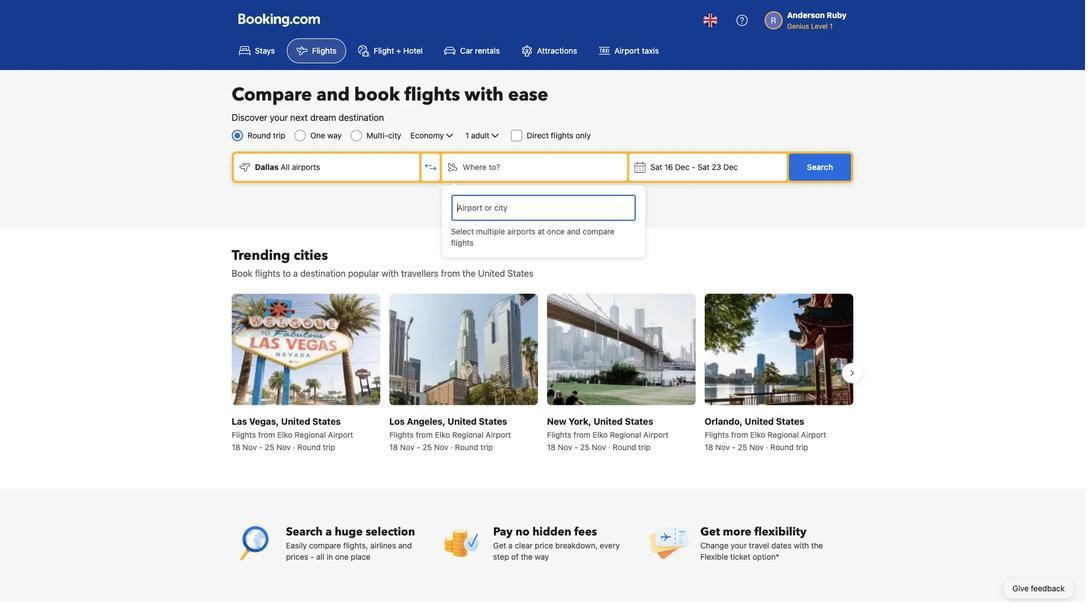 Task type: vqa. For each thing, say whether or not it's contained in the screenshot.


Task type: locate. For each thing, give the bounding box(es) containing it.
with right dates
[[794, 541, 809, 550]]

0 vertical spatial with
[[465, 83, 504, 107]]

1 dec from the left
[[676, 163, 690, 172]]

1 regional from the left
[[295, 430, 326, 440]]

get up step
[[493, 541, 507, 550]]

compare inside "search a huge selection easily compare flights, airlines and prices - all in one place"
[[309, 541, 341, 550]]

with right popular
[[382, 268, 399, 279]]

1 vertical spatial your
[[731, 541, 747, 550]]

1 left the adult
[[466, 131, 469, 140]]

flights inside new york, united states flights from elko regional airport 18 nov - 25 nov · round trip
[[547, 430, 572, 440]]

flight + hotel
[[374, 46, 423, 55]]

with inside get more flexibility change your travel dates with the flexible ticket option*
[[794, 541, 809, 550]]

25 down vegas,
[[265, 443, 274, 452]]

search for search a huge selection easily compare flights, airlines and prices - all in one place
[[286, 524, 323, 540]]

airport inside las vegas, united states flights from elko regional airport 18 nov - 25 nov · round trip
[[328, 430, 353, 440]]

0 horizontal spatial airports
[[292, 163, 320, 172]]

4 · from the left
[[766, 443, 769, 452]]

with
[[465, 83, 504, 107], [382, 268, 399, 279], [794, 541, 809, 550]]

2 horizontal spatial and
[[567, 227, 581, 236]]

18 inside las vegas, united states flights from elko regional airport 18 nov - 25 nov · round trip
[[232, 443, 240, 452]]

1 · from the left
[[293, 443, 295, 452]]

2 horizontal spatial with
[[794, 541, 809, 550]]

3 · from the left
[[609, 443, 611, 452]]

travel
[[749, 541, 770, 550]]

where
[[463, 163, 487, 172]]

booking.com logo image
[[239, 13, 320, 27], [239, 13, 320, 27]]

from inside new york, united states flights from elko regional airport 18 nov - 25 nov · round trip
[[574, 430, 591, 440]]

1 horizontal spatial sat
[[698, 163, 710, 172]]

give feedback button
[[1004, 579, 1074, 599]]

from for las vegas, united states
[[258, 430, 275, 440]]

0 horizontal spatial search
[[286, 524, 323, 540]]

trip inside new york, united states flights from elko regional airport 18 nov - 25 nov · round trip
[[639, 443, 651, 452]]

and right once
[[567, 227, 581, 236]]

a inside pay no hidden fees get a clear price breakdown, every step of the way
[[509, 541, 513, 550]]

a for trending
[[293, 268, 298, 279]]

the down select
[[463, 268, 476, 279]]

flights inside los angeles, united states flights from elko regional airport 18 nov - 25 nov · round trip
[[390, 430, 414, 440]]

18 down orlando,
[[705, 443, 714, 452]]

1 vertical spatial get
[[493, 541, 507, 550]]

way inside pay no hidden fees get a clear price breakdown, every step of the way
[[535, 552, 549, 562]]

select multiple airports at once and compare flights
[[451, 227, 615, 248]]

states inside los angeles, united states flights from elko regional airport 18 nov - 25 nov · round trip
[[479, 416, 507, 427]]

1 horizontal spatial way
[[535, 552, 549, 562]]

- inside orlando, united states flights from elko regional airport 18 nov - 25 nov · round trip
[[732, 443, 736, 452]]

anderson
[[788, 10, 825, 20]]

· for vegas,
[[293, 443, 295, 452]]

vegas,
[[249, 416, 279, 427]]

1 horizontal spatial your
[[731, 541, 747, 550]]

united inside los angeles, united states flights from elko regional airport 18 nov - 25 nov · round trip
[[448, 416, 477, 427]]

regional inside las vegas, united states flights from elko regional airport 18 nov - 25 nov · round trip
[[295, 430, 326, 440]]

from down 'york,'
[[574, 430, 591, 440]]

· inside new york, united states flights from elko regional airport 18 nov - 25 nov · round trip
[[609, 443, 611, 452]]

flights for los angeles, united states
[[390, 430, 414, 440]]

united inside las vegas, united states flights from elko regional airport 18 nov - 25 nov · round trip
[[281, 416, 310, 427]]

the
[[463, 268, 476, 279], [812, 541, 823, 550], [521, 552, 533, 562]]

1 vertical spatial way
[[535, 552, 549, 562]]

0 vertical spatial way
[[328, 131, 342, 140]]

flights down select
[[451, 238, 474, 248]]

get up change
[[701, 524, 720, 540]]

3 18 from the left
[[547, 443, 556, 452]]

a up of
[[509, 541, 513, 550]]

2 vertical spatial with
[[794, 541, 809, 550]]

regional inside los angeles, united states flights from elko regional airport 18 nov - 25 nov · round trip
[[452, 430, 484, 440]]

1 horizontal spatial a
[[326, 524, 332, 540]]

all
[[281, 163, 290, 172]]

discover
[[232, 112, 268, 123]]

18
[[232, 443, 240, 452], [390, 443, 398, 452], [547, 443, 556, 452], [705, 443, 714, 452]]

genius
[[788, 22, 810, 30]]

flights left to
[[255, 268, 280, 279]]

airports
[[292, 163, 320, 172], [507, 227, 536, 236]]

0 vertical spatial get
[[701, 524, 720, 540]]

2 horizontal spatial the
[[812, 541, 823, 550]]

give
[[1013, 584, 1029, 594]]

airport inside new york, united states flights from elko regional airport 18 nov - 25 nov · round trip
[[644, 430, 669, 440]]

0 horizontal spatial with
[[382, 268, 399, 279]]

and
[[317, 83, 350, 107], [567, 227, 581, 236], [398, 541, 412, 550]]

18 inside new york, united states flights from elko regional airport 18 nov - 25 nov · round trip
[[547, 443, 556, 452]]

sat
[[651, 163, 663, 172], [698, 163, 710, 172]]

0 horizontal spatial get
[[493, 541, 507, 550]]

1
[[830, 22, 833, 30], [466, 131, 469, 140]]

elko
[[277, 430, 293, 440], [435, 430, 450, 440], [593, 430, 608, 440], [751, 430, 766, 440]]

2 18 from the left
[[390, 443, 398, 452]]

trip for new
[[639, 443, 651, 452]]

way
[[328, 131, 342, 140], [535, 552, 549, 562]]

1 vertical spatial a
[[326, 524, 332, 540]]

4 25 from the left
[[738, 443, 748, 452]]

0 vertical spatial compare
[[583, 227, 615, 236]]

with inside trending cities book flights to a destination popular with travellers from the united states
[[382, 268, 399, 279]]

search inside 'button'
[[807, 163, 834, 172]]

and inside "search a huge selection easily compare flights, airlines and prices - all in one place"
[[398, 541, 412, 550]]

1 horizontal spatial airports
[[507, 227, 536, 236]]

0 horizontal spatial dec
[[676, 163, 690, 172]]

destination inside compare and book flights with ease discover your next dream destination
[[339, 112, 384, 123]]

your inside compare and book flights with ease discover your next dream destination
[[270, 112, 288, 123]]

2 elko from the left
[[435, 430, 450, 440]]

round inside las vegas, united states flights from elko regional airport 18 nov - 25 nov · round trip
[[298, 443, 321, 452]]

1 right level on the right of the page
[[830, 22, 833, 30]]

0 vertical spatial airports
[[292, 163, 320, 172]]

- down vegas,
[[259, 443, 263, 452]]

the down clear
[[521, 552, 533, 562]]

united right angeles,
[[448, 416, 477, 427]]

one way
[[310, 131, 342, 140]]

flight
[[374, 46, 394, 55]]

a inside trending cities book flights to a destination popular with travellers from the united states
[[293, 268, 298, 279]]

from down orlando,
[[732, 430, 749, 440]]

from right travellers
[[441, 268, 460, 279]]

destination down cities
[[301, 268, 346, 279]]

18 for new york, united states
[[547, 443, 556, 452]]

3 nov from the left
[[400, 443, 415, 452]]

1 18 from the left
[[232, 443, 240, 452]]

25 down angeles,
[[423, 443, 432, 452]]

book
[[354, 83, 400, 107]]

city
[[388, 131, 402, 140]]

0 vertical spatial destination
[[339, 112, 384, 123]]

united down multiple
[[478, 268, 505, 279]]

a left 'huge'
[[326, 524, 332, 540]]

1 vertical spatial and
[[567, 227, 581, 236]]

1 vertical spatial the
[[812, 541, 823, 550]]

2 vertical spatial a
[[509, 541, 513, 550]]

- down angeles,
[[417, 443, 421, 452]]

· inside los angeles, united states flights from elko regional airport 18 nov - 25 nov · round trip
[[451, 443, 453, 452]]

and inside compare and book flights with ease discover your next dream destination
[[317, 83, 350, 107]]

every
[[600, 541, 620, 550]]

trip inside los angeles, united states flights from elko regional airport 18 nov - 25 nov · round trip
[[481, 443, 493, 452]]

4 elko from the left
[[751, 430, 766, 440]]

states inside las vegas, united states flights from elko regional airport 18 nov - 25 nov · round trip
[[313, 416, 341, 427]]

round for new
[[613, 443, 636, 452]]

1 vertical spatial 1
[[466, 131, 469, 140]]

1 vertical spatial compare
[[309, 541, 341, 550]]

united right vegas,
[[281, 416, 310, 427]]

way down price
[[535, 552, 549, 562]]

get inside pay no hidden fees get a clear price breakdown, every step of the way
[[493, 541, 507, 550]]

direct flights only
[[527, 131, 591, 140]]

dallas all airports
[[255, 163, 320, 172]]

airport inside los angeles, united states flights from elko regional airport 18 nov - 25 nov · round trip
[[486, 430, 511, 440]]

1 horizontal spatial compare
[[583, 227, 615, 236]]

hotel
[[404, 46, 423, 55]]

way right one
[[328, 131, 342, 140]]

1 25 from the left
[[265, 443, 274, 452]]

airport taxis link
[[589, 38, 669, 63]]

flexible
[[701, 552, 729, 562]]

elko for york,
[[593, 430, 608, 440]]

23
[[712, 163, 722, 172]]

0 horizontal spatial the
[[463, 268, 476, 279]]

all
[[316, 552, 325, 562]]

- left all
[[311, 552, 314, 562]]

0 vertical spatial the
[[463, 268, 476, 279]]

2 nov from the left
[[277, 443, 291, 452]]

states
[[508, 268, 534, 279], [313, 416, 341, 427], [479, 416, 507, 427], [625, 416, 654, 427], [776, 416, 805, 427]]

2 vertical spatial and
[[398, 541, 412, 550]]

18 down los
[[390, 443, 398, 452]]

2 · from the left
[[451, 443, 453, 452]]

elko for vegas,
[[277, 430, 293, 440]]

25 for york,
[[580, 443, 590, 452]]

dream
[[310, 112, 336, 123]]

from down vegas,
[[258, 430, 275, 440]]

4 regional from the left
[[768, 430, 799, 440]]

united right orlando,
[[745, 416, 774, 427]]

round inside new york, united states flights from elko regional airport 18 nov - 25 nov · round trip
[[613, 443, 636, 452]]

from
[[441, 268, 460, 279], [258, 430, 275, 440], [416, 430, 433, 440], [574, 430, 591, 440], [732, 430, 749, 440]]

- inside dropdown button
[[692, 163, 696, 172]]

airport for new york, united states
[[644, 430, 669, 440]]

from inside las vegas, united states flights from elko regional airport 18 nov - 25 nov · round trip
[[258, 430, 275, 440]]

united inside new york, united states flights from elko regional airport 18 nov - 25 nov · round trip
[[594, 416, 623, 427]]

0 horizontal spatial sat
[[651, 163, 663, 172]]

airports left at
[[507, 227, 536, 236]]

region containing las vegas, united states
[[223, 290, 863, 458]]

0 horizontal spatial and
[[317, 83, 350, 107]]

dec right 23 at the top
[[724, 163, 738, 172]]

flights for new york, united states
[[547, 430, 572, 440]]

to?
[[489, 163, 500, 172]]

flights for las vegas, united states
[[232, 430, 256, 440]]

of
[[512, 552, 519, 562]]

1 horizontal spatial and
[[398, 541, 412, 550]]

7 nov from the left
[[716, 443, 730, 452]]

18 inside los angeles, united states flights from elko regional airport 18 nov - 25 nov · round trip
[[390, 443, 398, 452]]

destination up multi-
[[339, 112, 384, 123]]

1 vertical spatial search
[[286, 524, 323, 540]]

airports inside select multiple airports at once and compare flights
[[507, 227, 536, 236]]

nov
[[243, 443, 257, 452], [277, 443, 291, 452], [400, 443, 415, 452], [434, 443, 449, 452], [558, 443, 572, 452], [592, 443, 607, 452], [716, 443, 730, 452], [750, 443, 764, 452]]

1 horizontal spatial the
[[521, 552, 533, 562]]

0 vertical spatial a
[[293, 268, 298, 279]]

a inside "search a huge selection easily compare flights, airlines and prices - all in one place"
[[326, 524, 332, 540]]

elko inside las vegas, united states flights from elko regional airport 18 nov - 25 nov · round trip
[[277, 430, 293, 440]]

airports right all
[[292, 163, 320, 172]]

a right to
[[293, 268, 298, 279]]

from inside orlando, united states flights from elko regional airport 18 nov - 25 nov · round trip
[[732, 430, 749, 440]]

las vegas, united states flights from elko regional airport 18 nov - 25 nov · round trip
[[232, 416, 353, 452]]

and inside select multiple airports at once and compare flights
[[567, 227, 581, 236]]

sat left 23 at the top
[[698, 163, 710, 172]]

6 nov from the left
[[592, 443, 607, 452]]

1 horizontal spatial get
[[701, 524, 720, 540]]

compare
[[583, 227, 615, 236], [309, 541, 341, 550]]

states inside trending cities book flights to a destination popular with travellers from the united states
[[508, 268, 534, 279]]

regional inside new york, united states flights from elko regional airport 18 nov - 25 nov · round trip
[[610, 430, 642, 440]]

25 inside las vegas, united states flights from elko regional airport 18 nov - 25 nov · round trip
[[265, 443, 274, 452]]

stays link
[[230, 38, 285, 63]]

25 down 'york,'
[[580, 443, 590, 452]]

angeles,
[[407, 416, 446, 427]]

dates
[[772, 541, 792, 550]]

regional inside orlando, united states flights from elko regional airport 18 nov - 25 nov · round trip
[[768, 430, 799, 440]]

trending cities book flights to a destination popular with travellers from the united states
[[232, 246, 534, 279]]

4 18 from the left
[[705, 443, 714, 452]]

regional for angeles,
[[452, 430, 484, 440]]

dec right 16
[[676, 163, 690, 172]]

- left 23 at the top
[[692, 163, 696, 172]]

0 horizontal spatial a
[[293, 268, 298, 279]]

- inside "search a huge selection easily compare flights, airlines and prices - all in one place"
[[311, 552, 314, 562]]

2 vertical spatial the
[[521, 552, 533, 562]]

18 down las
[[232, 443, 240, 452]]

flights inside las vegas, united states flights from elko regional airport 18 nov - 25 nov · round trip
[[232, 430, 256, 440]]

your up ticket
[[731, 541, 747, 550]]

region
[[223, 290, 863, 458]]

18 down new
[[547, 443, 556, 452]]

3 regional from the left
[[610, 430, 642, 440]]

with up '1 adult' 'dropdown button'
[[465, 83, 504, 107]]

selection
[[366, 524, 415, 540]]

get inside get more flexibility change your travel dates with the flexible ticket option*
[[701, 524, 720, 540]]

compare and book flights with ease discover your next dream destination
[[232, 83, 549, 123]]

0 vertical spatial your
[[270, 112, 288, 123]]

where to? button
[[442, 154, 627, 181]]

airport
[[615, 46, 640, 55], [328, 430, 353, 440], [486, 430, 511, 440], [644, 430, 669, 440], [801, 430, 827, 440]]

your left next
[[270, 112, 288, 123]]

18 for los angeles, united states
[[390, 443, 398, 452]]

elko inside los angeles, united states flights from elko regional airport 18 nov - 25 nov · round trip
[[435, 430, 450, 440]]

0 vertical spatial search
[[807, 163, 834, 172]]

0 vertical spatial 1
[[830, 22, 833, 30]]

search
[[807, 163, 834, 172], [286, 524, 323, 540]]

huge
[[335, 524, 363, 540]]

- down 'york,'
[[575, 443, 578, 452]]

elko inside new york, united states flights from elko regional airport 18 nov - 25 nov · round trip
[[593, 430, 608, 440]]

round inside los angeles, united states flights from elko regional airport 18 nov - 25 nov · round trip
[[455, 443, 479, 452]]

0 vertical spatial and
[[317, 83, 350, 107]]

airport inside orlando, united states flights from elko regional airport 18 nov - 25 nov · round trip
[[801, 430, 827, 440]]

search inside "search a huge selection easily compare flights, airlines and prices - all in one place"
[[286, 524, 323, 540]]

0 horizontal spatial your
[[270, 112, 288, 123]]

next
[[290, 112, 308, 123]]

sat left 16
[[651, 163, 663, 172]]

attractions link
[[512, 38, 587, 63]]

1 elko from the left
[[277, 430, 293, 440]]

1 horizontal spatial 1
[[830, 22, 833, 30]]

compare right once
[[583, 227, 615, 236]]

- down orlando,
[[732, 443, 736, 452]]

multi-
[[367, 131, 388, 140]]

from inside los angeles, united states flights from elko regional airport 18 nov - 25 nov · round trip
[[416, 430, 433, 440]]

states inside new york, united states flights from elko regional airport 18 nov - 25 nov · round trip
[[625, 416, 654, 427]]

2 25 from the left
[[423, 443, 432, 452]]

and down the selection
[[398, 541, 412, 550]]

and up dream at the left top of the page
[[317, 83, 350, 107]]

0 horizontal spatial 1
[[466, 131, 469, 140]]

compare up in in the bottom of the page
[[309, 541, 341, 550]]

0 horizontal spatial compare
[[309, 541, 341, 550]]

25 down orlando,
[[738, 443, 748, 452]]

united
[[478, 268, 505, 279], [281, 416, 310, 427], [448, 416, 477, 427], [594, 416, 623, 427], [745, 416, 774, 427]]

3 25 from the left
[[580, 443, 590, 452]]

trip inside las vegas, united states flights from elko regional airport 18 nov - 25 nov · round trip
[[323, 443, 335, 452]]

united for los angeles, united states
[[448, 416, 477, 427]]

2 regional from the left
[[452, 430, 484, 440]]

multiple
[[476, 227, 505, 236]]

trip inside orlando, united states flights from elko regional airport 18 nov - 25 nov · round trip
[[796, 443, 809, 452]]

1 horizontal spatial dec
[[724, 163, 738, 172]]

las vegas, united states image
[[232, 294, 381, 406]]

1 horizontal spatial with
[[465, 83, 504, 107]]

1 adult button
[[465, 129, 502, 142]]

destination
[[339, 112, 384, 123], [301, 268, 346, 279]]

· inside las vegas, united states flights from elko regional airport 18 nov - 25 nov · round trip
[[293, 443, 295, 452]]

trip
[[273, 131, 286, 140], [323, 443, 335, 452], [481, 443, 493, 452], [639, 443, 651, 452], [796, 443, 809, 452]]

the right dates
[[812, 541, 823, 550]]

1 horizontal spatial search
[[807, 163, 834, 172]]

hidden
[[533, 524, 572, 540]]

25 inside los angeles, united states flights from elko regional airport 18 nov - 25 nov · round trip
[[423, 443, 432, 452]]

1 sat from the left
[[651, 163, 663, 172]]

1 vertical spatial with
[[382, 268, 399, 279]]

18 inside orlando, united states flights from elko regional airport 18 nov - 25 nov · round trip
[[705, 443, 714, 452]]

2 horizontal spatial a
[[509, 541, 513, 550]]

1 vertical spatial destination
[[301, 268, 346, 279]]

clear
[[515, 541, 533, 550]]

·
[[293, 443, 295, 452], [451, 443, 453, 452], [609, 443, 611, 452], [766, 443, 769, 452]]

level
[[812, 22, 828, 30]]

ease
[[508, 83, 549, 107]]

1 vertical spatial airports
[[507, 227, 536, 236]]

to
[[283, 268, 291, 279]]

25 inside new york, united states flights from elko regional airport 18 nov - 25 nov · round trip
[[580, 443, 590, 452]]

flight + hotel link
[[349, 38, 433, 63]]

united right 'york,'
[[594, 416, 623, 427]]

3 elko from the left
[[593, 430, 608, 440]]

breakdown,
[[556, 541, 598, 550]]

place
[[351, 552, 371, 562]]

from down angeles,
[[416, 430, 433, 440]]

flights up economy
[[405, 83, 460, 107]]

a
[[293, 268, 298, 279], [326, 524, 332, 540], [509, 541, 513, 550]]



Task type: describe. For each thing, give the bounding box(es) containing it.
states for los angeles, united states
[[479, 416, 507, 427]]

cities
[[294, 246, 328, 265]]

8 nov from the left
[[750, 443, 764, 452]]

with inside compare and book flights with ease discover your next dream destination
[[465, 83, 504, 107]]

attractions
[[537, 46, 578, 55]]

orlando,
[[705, 416, 743, 427]]

york,
[[569, 416, 592, 427]]

sat 16 dec - sat 23 dec
[[651, 163, 738, 172]]

airports for all
[[292, 163, 320, 172]]

flights link
[[287, 38, 346, 63]]

elko inside orlando, united states flights from elko regional airport 18 nov - 25 nov · round trip
[[751, 430, 766, 440]]

los
[[390, 416, 405, 427]]

search for search
[[807, 163, 834, 172]]

adult
[[471, 131, 490, 140]]

one
[[310, 131, 325, 140]]

the inside pay no hidden fees get a clear price breakdown, every step of the way
[[521, 552, 533, 562]]

where to?
[[463, 163, 500, 172]]

round for las
[[298, 443, 321, 452]]

multi-city
[[367, 131, 402, 140]]

trip for los
[[481, 443, 493, 452]]

airlines
[[370, 541, 396, 550]]

round trip
[[248, 131, 286, 140]]

regional for york,
[[610, 430, 642, 440]]

feedback
[[1031, 584, 1065, 594]]

0 horizontal spatial way
[[328, 131, 342, 140]]

sat 16 dec - sat 23 dec button
[[630, 154, 787, 181]]

round for los
[[455, 443, 479, 452]]

los angeles, united states flights from elko regional airport 18 nov - 25 nov · round trip
[[390, 416, 511, 452]]

from for new york, united states
[[574, 430, 591, 440]]

flights inside trending cities book flights to a destination popular with travellers from the united states
[[255, 268, 280, 279]]

states inside orlando, united states flights from elko regional airport 18 nov - 25 nov · round trip
[[776, 416, 805, 427]]

+
[[396, 46, 401, 55]]

flights,
[[343, 541, 368, 550]]

flights inside compare and book flights with ease discover your next dream destination
[[405, 83, 460, 107]]

- inside new york, united states flights from elko regional airport 18 nov - 25 nov · round trip
[[575, 443, 578, 452]]

airport for las vegas, united states
[[328, 430, 353, 440]]

· for angeles,
[[451, 443, 453, 452]]

compare
[[232, 83, 312, 107]]

your inside get more flexibility change your travel dates with the flexible ticket option*
[[731, 541, 747, 550]]

flexibility
[[755, 524, 807, 540]]

select
[[451, 227, 474, 236]]

pay
[[493, 524, 513, 540]]

car rentals link
[[435, 38, 510, 63]]

ruby
[[827, 10, 847, 20]]

from for los angeles, united states
[[416, 430, 433, 440]]

car
[[460, 46, 473, 55]]

new york, united states flights from elko regional airport 18 nov - 25 nov · round trip
[[547, 416, 669, 452]]

option*
[[753, 552, 780, 562]]

- inside las vegas, united states flights from elko regional airport 18 nov - 25 nov · round trip
[[259, 443, 263, 452]]

flights left only
[[551, 131, 574, 140]]

easily
[[286, 541, 307, 550]]

more
[[723, 524, 752, 540]]

los angeles, united states image
[[390, 294, 538, 406]]

from inside trending cities book flights to a destination popular with travellers from the united states
[[441, 268, 460, 279]]

las
[[232, 416, 247, 427]]

2 dec from the left
[[724, 163, 738, 172]]

25 inside orlando, united states flights from elko regional airport 18 nov - 25 nov · round trip
[[738, 443, 748, 452]]

trending
[[232, 246, 290, 265]]

only
[[576, 131, 591, 140]]

give feedback
[[1013, 584, 1065, 594]]

pay no hidden fees get a clear price breakdown, every step of the way
[[493, 524, 620, 562]]

in
[[327, 552, 333, 562]]

book
[[232, 268, 253, 279]]

orlando, united states image
[[705, 294, 854, 406]]

stays
[[255, 46, 275, 55]]

orlando, united states flights from elko regional airport 18 nov - 25 nov · round trip
[[705, 416, 827, 452]]

fees
[[574, 524, 597, 540]]

trip for las
[[323, 443, 335, 452]]

round inside orlando, united states flights from elko regional airport 18 nov - 25 nov · round trip
[[771, 443, 794, 452]]

5 nov from the left
[[558, 443, 572, 452]]

· inside orlando, united states flights from elko regional airport 18 nov - 25 nov · round trip
[[766, 443, 769, 452]]

2 sat from the left
[[698, 163, 710, 172]]

one
[[335, 552, 349, 562]]

new
[[547, 416, 567, 427]]

taxis
[[642, 46, 659, 55]]

1 inside '1 adult' 'dropdown button'
[[466, 131, 469, 140]]

1 inside anderson ruby genius level 1
[[830, 22, 833, 30]]

get more flexibility change your travel dates with the flexible ticket option*
[[701, 524, 823, 562]]

flights inside select multiple airports at once and compare flights
[[451, 238, 474, 248]]

18 for las vegas, united states
[[232, 443, 240, 452]]

step
[[493, 552, 509, 562]]

the inside get more flexibility change your travel dates with the flexible ticket option*
[[812, 541, 823, 550]]

25 for vegas,
[[265, 443, 274, 452]]

anderson ruby genius level 1
[[788, 10, 847, 30]]

airport for los angeles, united states
[[486, 430, 511, 440]]

travellers
[[401, 268, 439, 279]]

airports for multiple
[[507, 227, 536, 236]]

new york, united states image
[[547, 294, 696, 406]]

compare inside select multiple airports at once and compare flights
[[583, 227, 615, 236]]

car rentals
[[460, 46, 500, 55]]

prices
[[286, 552, 309, 562]]

economy
[[411, 131, 444, 140]]

united for las vegas, united states
[[281, 416, 310, 427]]

no
[[516, 524, 530, 540]]

states for new york, united states
[[625, 416, 654, 427]]

elko for angeles,
[[435, 430, 450, 440]]

flights inside orlando, united states flights from elko regional airport 18 nov - 25 nov · round trip
[[705, 430, 729, 440]]

ticket
[[731, 552, 751, 562]]

united inside orlando, united states flights from elko regional airport 18 nov - 25 nov · round trip
[[745, 416, 774, 427]]

Airport or city text field
[[456, 202, 632, 214]]

once
[[547, 227, 565, 236]]

regional for vegas,
[[295, 430, 326, 440]]

rentals
[[475, 46, 500, 55]]

· for york,
[[609, 443, 611, 452]]

popular
[[348, 268, 379, 279]]

1 nov from the left
[[243, 443, 257, 452]]

united inside trending cities book flights to a destination popular with travellers from the united states
[[478, 268, 505, 279]]

the inside trending cities book flights to a destination popular with travellers from the united states
[[463, 268, 476, 279]]

airport taxis
[[615, 46, 659, 55]]

search a huge selection easily compare flights, airlines and prices - all in one place
[[286, 524, 415, 562]]

united for new york, united states
[[594, 416, 623, 427]]

- inside los angeles, united states flights from elko regional airport 18 nov - 25 nov · round trip
[[417, 443, 421, 452]]

a for pay
[[509, 541, 513, 550]]

change
[[701, 541, 729, 550]]

states for las vegas, united states
[[313, 416, 341, 427]]

direct
[[527, 131, 549, 140]]

at
[[538, 227, 545, 236]]

destination inside trending cities book flights to a destination popular with travellers from the united states
[[301, 268, 346, 279]]

4 nov from the left
[[434, 443, 449, 452]]

25 for angeles,
[[423, 443, 432, 452]]

dallas
[[255, 163, 279, 172]]



